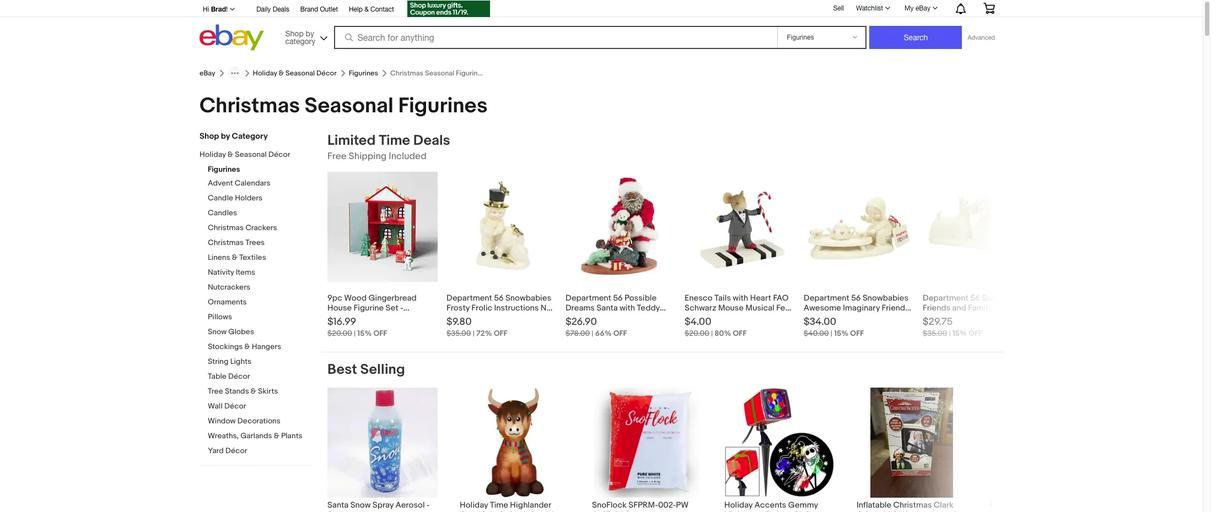 Task type: vqa. For each thing, say whether or not it's contained in the screenshot.


Task type: describe. For each thing, give the bounding box(es) containing it.
off for $26.90
[[613, 329, 627, 338]]

figurine inside department 56 snowbabies awesome imaginary friend figurine 3.27 inch
[[804, 313, 834, 324]]

candles
[[208, 208, 237, 218]]

3.27
[[836, 313, 852, 324]]

skirts
[[258, 387, 278, 396]]

time
[[989, 510, 1007, 513]]

holiday for holiday time highlander cow light string inflatabl
[[460, 501, 488, 511]]

Search for anything text field
[[335, 27, 775, 48]]

daily
[[256, 6, 271, 13]]

table
[[208, 372, 226, 381]]

candle holders link
[[208, 193, 313, 204]]

house
[[327, 303, 352, 314]]

friends
[[923, 303, 950, 314]]

tails inside enesco tails with heart fao schwarz mouse musical feet mini figurine 2.36 inch
[[714, 293, 731, 304]]

| for $16.99
[[354, 329, 356, 338]]

brand
[[300, 6, 318, 13]]

daily deals
[[256, 6, 289, 13]]

$35.00 text field for $29.75
[[923, 329, 947, 338]]

$20.00 text field
[[685, 329, 709, 338]]

my inside 'link'
[[905, 4, 914, 12]]

cow
[[460, 510, 477, 513]]

to
[[1009, 510, 1020, 513]]

$20.00 for $4.00
[[685, 329, 709, 338]]

2.44
[[985, 313, 1002, 324]]

ebay inside 'link'
[[916, 4, 930, 12]]

sell link
[[828, 4, 849, 12]]

advanced
[[968, 34, 995, 41]]

$4.00
[[685, 316, 711, 329]]

seasonal for holiday & seasonal décor figurines advent calendars candle holders candles christmas crackers christmas trees linens & textiles nativity items nutcrackers ornaments pillows snow globes stockings & hangers string lights table décor tree stands & skirts wall décor window decorations wreaths, garlands & plants yard décor
[[235, 150, 267, 159]]

snow inside holiday & seasonal décor figurines advent calendars candle holders candles christmas crackers christmas trees linens & textiles nativity items nutcrackers ornaments pillows snow globes stockings & hangers string lights table décor tree stands & skirts wall décor window decorations wreaths, garlands & plants yard décor
[[208, 327, 227, 337]]

9pc wood gingerbread house figurine set - wondershop brown image
[[327, 172, 438, 282]]

advent calendars link
[[208, 179, 313, 189]]

free
[[327, 151, 347, 162]]

| for $34.00
[[831, 329, 832, 338]]

tails with heart 6010750 fao time to play resi link
[[989, 498, 1099, 513]]

66%
[[595, 329, 612, 338]]

enesco tails with heart fao schwarz mouse musical feet mini figurine 2.36 inch
[[685, 293, 793, 324]]

time for holiday
[[490, 501, 508, 511]]

friend
[[882, 303, 905, 314]]

best
[[327, 362, 357, 379]]

15% for $34.00
[[834, 329, 848, 338]]

musical
[[746, 303, 774, 314]]

snowbabies for $29.75
[[982, 293, 1028, 304]]

limited
[[327, 132, 376, 149]]

window
[[208, 417, 236, 426]]

holders
[[235, 193, 262, 203]]

christmas crackers link
[[208, 223, 313, 234]]

snoflock sfprm-002-pw artificial snow
[[592, 501, 689, 513]]

best selling
[[327, 362, 405, 379]]

figurines link
[[349, 69, 378, 78]]

advanced link
[[962, 26, 1000, 49]]

off for $16.99
[[373, 329, 387, 338]]

figurine inside 9pc wood gingerbread house figurine set - wondershop brown
[[354, 303, 384, 314]]

off for $9.80
[[494, 329, 507, 338]]

none submit inside shop by category banner
[[870, 26, 962, 49]]

linens
[[208, 253, 230, 262]]

$9.80 $35.00 | 72% off
[[446, 316, 507, 338]]

schwarz
[[685, 303, 716, 314]]

- inside santa snow spray aerosol - 9oz
[[427, 501, 430, 511]]

nativity items link
[[208, 268, 313, 278]]

snoflock sfprm-002-pw artificial snow image
[[594, 388, 700, 498]]

inch inside department 56 snowbabies awesome imaginary friend figurine 3.27 inch
[[853, 313, 869, 324]]

department 56 snowbabies friends and family who's in my bed figurine 2.44 inch
[[923, 293, 1028, 324]]

& down globes
[[244, 342, 250, 352]]

$35.00 for $9.80
[[446, 329, 471, 338]]

help & contact
[[349, 6, 394, 13]]

ebay link
[[200, 69, 215, 78]]

my ebay
[[905, 4, 930, 12]]

snow inside santa snow spray aerosol - 9oz
[[350, 501, 371, 511]]

figurines inside holiday & seasonal décor figurines advent calendars candle holders candles christmas crackers christmas trees linens & textiles nativity items nutcrackers ornaments pillows snow globes stockings & hangers string lights table décor tree stands & skirts wall décor window decorations wreaths, garlands & plants yard décor
[[208, 165, 240, 174]]

& right linens in the left of the page
[[232, 253, 237, 262]]

002-
[[658, 501, 676, 511]]

fao for heart
[[773, 293, 789, 304]]

80%
[[715, 329, 731, 338]]

$34.00
[[804, 316, 836, 329]]

frolic
[[471, 303, 492, 314]]

$40.00
[[804, 329, 829, 338]]

items
[[236, 268, 255, 277]]

department for $34.00
[[804, 293, 849, 304]]

décor up advent calendars link
[[268, 150, 290, 159]]

string inside holiday time highlander cow light string inflatabl
[[499, 510, 522, 513]]

| for $4.00
[[711, 329, 713, 338]]

santa
[[327, 501, 349, 511]]

ornaments link
[[208, 298, 313, 308]]

deals inside account navigation
[[273, 6, 289, 13]]

0 horizontal spatial ebay
[[200, 69, 215, 78]]

gingerbread
[[368, 293, 417, 304]]

frosty
[[446, 303, 470, 314]]

light
[[479, 510, 498, 513]]

department for $9.80
[[446, 293, 492, 304]]

& left skirts
[[251, 387, 256, 396]]

snowbabies for $9.80
[[505, 293, 551, 304]]

tails inside tails with heart 6010750 fao time to play resi
[[989, 501, 1005, 511]]

griswold
[[857, 510, 890, 513]]

not
[[541, 303, 554, 314]]

shop by category
[[285, 29, 315, 45]]

holiday accents gemmy nightmare before christmas jack skellington lightshow projector image
[[724, 388, 835, 498]]

off for $29.75
[[969, 329, 982, 338]]

tree
[[208, 387, 223, 396]]

string inside holiday & seasonal décor figurines advent calendars candle holders candles christmas crackers christmas trees linens & textiles nativity items nutcrackers ornaments pillows snow globes stockings & hangers string lights table décor tree stands & skirts wall décor window decorations wreaths, garlands & plants yard décor
[[208, 357, 228, 367]]

& inside account navigation
[[364, 6, 369, 13]]

enesco
[[685, 293, 712, 304]]

christmas trees link
[[208, 238, 313, 249]]

yard décor link
[[208, 446, 313, 457]]

56 for $34.00
[[851, 293, 861, 304]]

ornaments
[[208, 298, 247, 307]]

bed
[[936, 313, 951, 324]]

artificial
[[592, 510, 624, 513]]

& down shop by category
[[228, 150, 233, 159]]

stockings
[[208, 342, 243, 352]]

linens & textiles link
[[208, 253, 313, 263]]

nutcrackers link
[[208, 283, 313, 293]]

sell
[[833, 4, 844, 12]]

$78.00 text field
[[566, 329, 590, 338]]

garlands
[[240, 432, 272, 441]]

holiday time highlander cow light string inflatable figurine - brown image
[[460, 389, 570, 498]]

$35.00 text field for $9.80
[[446, 329, 471, 338]]

- inside 9pc wood gingerbread house figurine set - wondershop brown
[[400, 303, 403, 314]]

1 vertical spatial seasonal
[[305, 93, 394, 119]]

get the coupon image
[[407, 1, 490, 17]]

off for $4.00
[[733, 329, 747, 338]]

décor down lights
[[228, 372, 250, 381]]

play
[[1021, 510, 1041, 513]]

| for $26.90
[[592, 329, 593, 338]]

in
[[1018, 303, 1025, 314]]

$29.75 $35.00 | 15% off
[[923, 316, 982, 338]]

1 vertical spatial holiday & seasonal décor link
[[200, 150, 304, 160]]

brad
[[211, 5, 226, 13]]

9pc
[[327, 293, 342, 304]]

inch for $4.00
[[752, 313, 768, 324]]

9pc wood gingerbread house figurine set - wondershop brown
[[327, 293, 417, 324]]

advent
[[208, 179, 233, 188]]

holiday time highlander cow light string inflatabl
[[460, 501, 558, 513]]

department 56 snowbabies friends and family who's in my bed figurine 2.44 inch image
[[923, 172, 1033, 282]]

2 horizontal spatial figurines
[[398, 93, 488, 119]]



Task type: locate. For each thing, give the bounding box(es) containing it.
included up 72%
[[446, 313, 480, 324]]

my right watchlist link
[[905, 4, 914, 12]]

holiday & seasonal décor
[[253, 69, 337, 78]]

$35.00 inside $29.75 $35.00 | 15% off
[[923, 329, 947, 338]]

1 horizontal spatial figurines
[[349, 69, 378, 78]]

time
[[379, 132, 410, 149], [490, 501, 508, 511]]

1 $20.00 from the left
[[327, 329, 352, 338]]

0 horizontal spatial fao
[[773, 293, 789, 304]]

1 horizontal spatial snowbabies
[[863, 293, 908, 304]]

3 off from the left
[[613, 329, 627, 338]]

2.36
[[734, 313, 750, 324]]

globes
[[228, 327, 254, 337]]

snoflock
[[592, 501, 627, 511]]

0 horizontal spatial snowbabies
[[505, 293, 551, 304]]

heart inside tails with heart 6010750 fao time to play resi
[[1026, 501, 1047, 511]]

account navigation
[[197, 0, 1003, 19]]

0 horizontal spatial string
[[208, 357, 228, 367]]

1 vertical spatial ebay
[[200, 69, 215, 78]]

2 $20.00 from the left
[[685, 329, 709, 338]]

figurine up $40.00 text box
[[804, 313, 834, 324]]

off inside the $4.00 $20.00 | 80% off
[[733, 329, 747, 338]]

0 horizontal spatial 15%
[[357, 329, 372, 338]]

department 56 possible dreams santa with teddy christmas surprise figurine 9 in. image
[[566, 172, 676, 282]]

department inside department 56 snowbabies frosty frolic instructions not included figure 4.72 in.
[[446, 293, 492, 304]]

2 vertical spatial figurines
[[208, 165, 240, 174]]

0 vertical spatial time
[[379, 132, 410, 149]]

| left 66%
[[592, 329, 593, 338]]

shop for shop by category
[[200, 131, 219, 142]]

fao right 6010750
[[1083, 501, 1099, 511]]

seasonal for holiday & seasonal décor
[[285, 69, 315, 78]]

| inside $9.80 $35.00 | 72% off
[[473, 329, 475, 338]]

shop inside "shop by category"
[[285, 29, 304, 38]]

seasonal
[[285, 69, 315, 78], [305, 93, 394, 119], [235, 150, 267, 159]]

string right light
[[499, 510, 522, 513]]

15% inside $29.75 $35.00 | 15% off
[[953, 329, 967, 338]]

& down shop by category "dropdown button" at the left of page
[[279, 69, 284, 78]]

$35.00 down $29.75 at the bottom right of the page
[[923, 329, 947, 338]]

pillows link
[[208, 313, 313, 323]]

time inside holiday time highlander cow light string inflatabl
[[490, 501, 508, 511]]

crackers
[[245, 223, 277, 233]]

0 vertical spatial deals
[[273, 6, 289, 13]]

window decorations link
[[208, 417, 313, 427]]

0 vertical spatial tails
[[714, 293, 731, 304]]

figurine right bed
[[953, 313, 983, 324]]

nutcrackers
[[208, 283, 250, 292]]

holiday & seasonal décor link
[[253, 69, 337, 78], [200, 150, 304, 160]]

enesco tails with heart fao schwarz mouse musical feet mini figurine 2.36 inch image
[[685, 172, 795, 282]]

main content containing limited time deals
[[321, 132, 1112, 513]]

my left bed
[[923, 313, 934, 324]]

0 horizontal spatial -
[[400, 303, 403, 314]]

0 horizontal spatial shop
[[200, 131, 219, 142]]

1 vertical spatial figurines
[[398, 93, 488, 119]]

| left 72%
[[473, 329, 475, 338]]

| for $9.80
[[473, 329, 475, 338]]

fao inside enesco tails with heart fao schwarz mouse musical feet mini figurine 2.36 inch
[[773, 293, 789, 304]]

56 up 3.27
[[851, 293, 861, 304]]

2 off from the left
[[494, 329, 507, 338]]

calendars
[[235, 179, 270, 188]]

1 horizontal spatial tails
[[989, 501, 1005, 511]]

| left 80%
[[711, 329, 713, 338]]

imaginary
[[843, 303, 880, 314]]

holiday for holiday & seasonal décor figurines advent calendars candle holders candles christmas crackers christmas trees linens & textiles nativity items nutcrackers ornaments pillows snow globes stockings & hangers string lights table décor tree stands & skirts wall décor window decorations wreaths, garlands & plants yard décor
[[200, 150, 226, 159]]

who's
[[994, 303, 1016, 314]]

off right 66%
[[613, 329, 627, 338]]

3 | from the left
[[592, 329, 593, 338]]

1 56 from the left
[[494, 293, 504, 304]]

decorations
[[237, 417, 280, 426]]

0 vertical spatial figurines
[[349, 69, 378, 78]]

0 vertical spatial holiday
[[253, 69, 277, 78]]

$20.00 down '$4.00'
[[685, 329, 709, 338]]

1 horizontal spatial fao
[[1083, 501, 1099, 511]]

$35.00 inside $9.80 $35.00 | 72% off
[[446, 329, 471, 338]]

72%
[[476, 329, 492, 338]]

3 department from the left
[[923, 293, 968, 304]]

deals inside limited time deals free shipping included
[[413, 132, 450, 149]]

0 horizontal spatial figurines
[[208, 165, 240, 174]]

1 $35.00 text field from the left
[[446, 329, 471, 338]]

mini
[[685, 313, 700, 324]]

stockings & hangers link
[[208, 342, 313, 353]]

2 horizontal spatial snowbabies
[[982, 293, 1028, 304]]

$20.00 for $16.99
[[327, 329, 352, 338]]

2 horizontal spatial snow
[[625, 510, 646, 513]]

by for category
[[306, 29, 314, 38]]

$40.00 text field
[[804, 329, 829, 338]]

56 right frolic
[[494, 293, 504, 304]]

1 vertical spatial -
[[427, 501, 430, 511]]

| inside $34.00 $40.00 | 15% off
[[831, 329, 832, 338]]

brown
[[378, 313, 401, 324]]

6 off from the left
[[969, 329, 982, 338]]

santa snow spray aerosol - 9oz image
[[327, 388, 438, 498]]

2 horizontal spatial inch
[[1003, 313, 1019, 324]]

1 horizontal spatial $35.00
[[923, 329, 947, 338]]

1 horizontal spatial ebay
[[916, 4, 930, 12]]

$20.00 inside $16.99 $20.00 | 15% off
[[327, 329, 352, 338]]

highlander
[[510, 501, 551, 511]]

1 horizontal spatial by
[[306, 29, 314, 38]]

4 off from the left
[[733, 329, 747, 338]]

department inside department 56 snowbabies awesome imaginary friend figurine 3.27 inch
[[804, 293, 849, 304]]

off for $34.00
[[850, 329, 864, 338]]

1 horizontal spatial time
[[490, 501, 508, 511]]

figurine up 80%
[[702, 313, 732, 324]]

inch right 3.27
[[853, 313, 869, 324]]

2 inch from the left
[[853, 313, 869, 324]]

5 off from the left
[[850, 329, 864, 338]]

mouse
[[718, 303, 744, 314]]

0 vertical spatial included
[[389, 151, 427, 162]]

by left category
[[221, 131, 230, 142]]

56 right and
[[970, 293, 980, 304]]

3 56 from the left
[[970, 293, 980, 304]]

1 horizontal spatial included
[[446, 313, 480, 324]]

wall
[[208, 402, 223, 411]]

tails left to
[[989, 501, 1005, 511]]

off right 72%
[[494, 329, 507, 338]]

$35.00 down $9.80 at left
[[446, 329, 471, 338]]

0 horizontal spatial inch
[[752, 313, 768, 324]]

1 vertical spatial holiday
[[200, 150, 226, 159]]

1 horizontal spatial snow
[[350, 501, 371, 511]]

1 vertical spatial fao
[[1083, 501, 1099, 511]]

& left plants
[[274, 432, 279, 441]]

inflatable
[[857, 501, 891, 511]]

inch inside department 56 snowbabies friends and family who's in my bed figurine 2.44 inch
[[1003, 313, 1019, 324]]

15% inside $16.99 $20.00 | 15% off
[[357, 329, 372, 338]]

snowbabies inside department 56 snowbabies friends and family who's in my bed figurine 2.44 inch
[[982, 293, 1028, 304]]

15% down wondershop
[[357, 329, 372, 338]]

figurine inside department 56 snowbabies friends and family who's in my bed figurine 2.44 inch
[[953, 313, 983, 324]]

daily deals link
[[256, 4, 289, 16]]

2 department from the left
[[804, 293, 849, 304]]

6 | from the left
[[949, 329, 951, 338]]

snow left spray
[[350, 501, 371, 511]]

1 horizontal spatial -
[[427, 501, 430, 511]]

included inside limited time deals free shipping included
[[389, 151, 427, 162]]

15% inside $34.00 $40.00 | 15% off
[[834, 329, 848, 338]]

heart inside enesco tails with heart fao schwarz mouse musical feet mini figurine 2.36 inch
[[750, 293, 771, 304]]

shipping
[[349, 151, 387, 162]]

seasonal inside holiday & seasonal décor figurines advent calendars candle holders candles christmas crackers christmas trees linens & textiles nativity items nutcrackers ornaments pillows snow globes stockings & hangers string lights table décor tree stands & skirts wall décor window decorations wreaths, garlands & plants yard décor
[[235, 150, 267, 159]]

wreaths,
[[208, 432, 239, 441]]

inch right 2.36
[[752, 313, 768, 324]]

selling
[[360, 362, 405, 379]]

4.72
[[507, 313, 523, 324]]

0 vertical spatial holiday & seasonal décor link
[[253, 69, 337, 78]]

| for $29.75
[[949, 329, 951, 338]]

$26.90
[[566, 316, 597, 329]]

hi
[[203, 6, 209, 13]]

1 horizontal spatial department
[[804, 293, 849, 304]]

time right cow
[[490, 501, 508, 511]]

department up $9.80 at left
[[446, 293, 492, 304]]

15% for $16.99
[[357, 329, 372, 338]]

décor left figurines link
[[316, 69, 337, 78]]

| inside $26.90 $78.00 | 66% off
[[592, 329, 593, 338]]

nativity
[[208, 268, 234, 277]]

off inside $16.99 $20.00 | 15% off
[[373, 329, 387, 338]]

off down 3.27
[[850, 329, 864, 338]]

2 $35.00 from the left
[[923, 329, 947, 338]]

1 vertical spatial string
[[499, 510, 522, 513]]

1 horizontal spatial deals
[[413, 132, 450, 149]]

& right help
[[364, 6, 369, 13]]

56 for $29.75
[[970, 293, 980, 304]]

$35.00 text field down $29.75 at the bottom right of the page
[[923, 329, 947, 338]]

2 56 from the left
[[851, 293, 861, 304]]

ebay
[[916, 4, 930, 12], [200, 69, 215, 78]]

0 vertical spatial -
[[400, 303, 403, 314]]

1 horizontal spatial my
[[923, 313, 934, 324]]

department for $29.75
[[923, 293, 968, 304]]

0 vertical spatial ebay
[[916, 4, 930, 12]]

1 horizontal spatial shop
[[285, 29, 304, 38]]

inflatable christmas clark griswold christmas vacation car buddy led gemmy image
[[870, 388, 953, 498]]

fao
[[773, 293, 789, 304], [1083, 501, 1099, 511]]

inch inside enesco tails with heart fao schwarz mouse musical feet mini figurine 2.36 inch
[[752, 313, 768, 324]]

0 horizontal spatial $20.00
[[327, 329, 352, 338]]

string up table
[[208, 357, 228, 367]]

0 horizontal spatial snow
[[208, 327, 227, 337]]

$20.00 down "$16.99"
[[327, 329, 352, 338]]

yard
[[208, 446, 224, 456]]

department 56 snowbabies awesome imaginary friend figurine 3.27 inch image
[[804, 172, 914, 282]]

plants
[[281, 432, 302, 441]]

snow
[[208, 327, 227, 337], [350, 501, 371, 511], [625, 510, 646, 513]]

$20.00 text field
[[327, 329, 352, 338]]

christmas
[[200, 93, 300, 119], [208, 223, 244, 233], [208, 238, 244, 247], [893, 501, 932, 511], [892, 510, 931, 513]]

by down brand
[[306, 29, 314, 38]]

0 vertical spatial seasonal
[[285, 69, 315, 78]]

$26.90 $78.00 | 66% off
[[566, 316, 627, 338]]

$16.99
[[327, 316, 356, 329]]

trees
[[245, 238, 265, 247]]

off down brown
[[373, 329, 387, 338]]

0 horizontal spatial heart
[[750, 293, 771, 304]]

56 inside department 56 snowbabies frosty frolic instructions not included figure 4.72 in.
[[494, 293, 504, 304]]

0 horizontal spatial $35.00 text field
[[446, 329, 471, 338]]

limited time deals free shipping included
[[327, 132, 450, 162]]

15% down $29.75 at the bottom right of the page
[[953, 329, 967, 338]]

décor down stands
[[224, 402, 246, 411]]

56 inside department 56 snowbabies friends and family who's in my bed figurine 2.44 inch
[[970, 293, 980, 304]]

snow globes link
[[208, 327, 313, 338]]

1 off from the left
[[373, 329, 387, 338]]

- right set
[[400, 303, 403, 314]]

time inside limited time deals free shipping included
[[379, 132, 410, 149]]

1 $35.00 from the left
[[446, 329, 471, 338]]

fao right with
[[773, 293, 789, 304]]

fao inside tails with heart 6010750 fao time to play resi
[[1083, 501, 1099, 511]]

1 department from the left
[[446, 293, 492, 304]]

| right $20.00 text box
[[354, 329, 356, 338]]

included right the shipping
[[389, 151, 427, 162]]

0 horizontal spatial 56
[[494, 293, 504, 304]]

$35.00 text field down $9.80 at left
[[446, 329, 471, 338]]

holiday inside holiday time highlander cow light string inflatabl
[[460, 501, 488, 511]]

3 15% from the left
[[953, 329, 967, 338]]

- right 'aerosol'
[[427, 501, 430, 511]]

by for category
[[221, 131, 230, 142]]

2 horizontal spatial department
[[923, 293, 968, 304]]

0 vertical spatial string
[[208, 357, 228, 367]]

department up $34.00
[[804, 293, 849, 304]]

None submit
[[870, 26, 962, 49]]

!
[[226, 6, 228, 13]]

56
[[494, 293, 504, 304], [851, 293, 861, 304], [970, 293, 980, 304]]

feet
[[776, 303, 793, 314]]

department inside department 56 snowbabies friends and family who's in my bed figurine 2.44 inch
[[923, 293, 968, 304]]

0 horizontal spatial holiday
[[200, 150, 226, 159]]

figurine up $16.99 $20.00 | 15% off at the left of the page
[[354, 303, 384, 314]]

1 vertical spatial tails
[[989, 501, 1005, 511]]

0 horizontal spatial $35.00
[[446, 329, 471, 338]]

off down 2.36
[[733, 329, 747, 338]]

off inside $29.75 $35.00 | 15% off
[[969, 329, 982, 338]]

candle
[[208, 193, 233, 203]]

inch for $29.75
[[1003, 313, 1019, 324]]

table décor link
[[208, 372, 313, 383]]

wood
[[344, 293, 367, 304]]

figurine inside enesco tails with heart fao schwarz mouse musical feet mini figurine 2.36 inch
[[702, 313, 732, 324]]

$9.80
[[446, 316, 472, 329]]

56 inside department 56 snowbabies awesome imaginary friend figurine 3.27 inch
[[851, 293, 861, 304]]

15%
[[357, 329, 372, 338], [834, 329, 848, 338], [953, 329, 967, 338]]

0 horizontal spatial by
[[221, 131, 230, 142]]

1 inch from the left
[[752, 313, 768, 324]]

1 horizontal spatial $20.00
[[685, 329, 709, 338]]

holiday inside holiday & seasonal décor figurines advent calendars candle holders candles christmas crackers christmas trees linens & textiles nativity items nutcrackers ornaments pillows snow globes stockings & hangers string lights table décor tree stands & skirts wall décor window decorations wreaths, garlands & plants yard décor
[[200, 150, 226, 159]]

1 snowbabies from the left
[[505, 293, 551, 304]]

contact
[[370, 6, 394, 13]]

time for limited
[[379, 132, 410, 149]]

fao for 6010750
[[1083, 501, 1099, 511]]

help
[[349, 6, 363, 13]]

inflatable christmas clark griswold christmas vacatio link
[[857, 498, 967, 513]]

department up bed
[[923, 293, 968, 304]]

2 snowbabies from the left
[[863, 293, 908, 304]]

1 vertical spatial shop
[[200, 131, 219, 142]]

help & contact link
[[349, 4, 394, 16]]

2 15% from the left
[[834, 329, 848, 338]]

snowbabies up in.
[[505, 293, 551, 304]]

1 vertical spatial my
[[923, 313, 934, 324]]

décor down wreaths,
[[225, 446, 247, 456]]

1 horizontal spatial inch
[[853, 313, 869, 324]]

15% for $29.75
[[953, 329, 967, 338]]

0 vertical spatial my
[[905, 4, 914, 12]]

$20.00 inside the $4.00 $20.00 | 80% off
[[685, 329, 709, 338]]

inch right 2.44
[[1003, 313, 1019, 324]]

shop left category
[[200, 131, 219, 142]]

| inside the $4.00 $20.00 | 80% off
[[711, 329, 713, 338]]

1 horizontal spatial 15%
[[834, 329, 848, 338]]

snoflock sfprm-002-pw artificial snow link
[[592, 498, 702, 513]]

1 vertical spatial by
[[221, 131, 230, 142]]

heart
[[750, 293, 771, 304], [1026, 501, 1047, 511]]

2 horizontal spatial 56
[[970, 293, 980, 304]]

holiday for holiday & seasonal décor
[[253, 69, 277, 78]]

your shopping cart image
[[983, 3, 995, 14]]

2 $35.00 text field from the left
[[923, 329, 947, 338]]

included
[[389, 151, 427, 162], [446, 313, 480, 324]]

1 vertical spatial time
[[490, 501, 508, 511]]

inflatable christmas clark griswold christmas vacatio
[[857, 501, 966, 513]]

| inside $29.75 $35.00 | 15% off
[[949, 329, 951, 338]]

$29.75
[[923, 316, 953, 329]]

shop for shop by category
[[285, 29, 304, 38]]

0 horizontal spatial tails
[[714, 293, 731, 304]]

watchlist link
[[850, 2, 895, 15]]

brand outlet link
[[300, 4, 338, 16]]

snow inside snoflock sfprm-002-pw artificial snow
[[625, 510, 646, 513]]

included inside department 56 snowbabies frosty frolic instructions not included figure 4.72 in.
[[446, 313, 480, 324]]

0 horizontal spatial included
[[389, 151, 427, 162]]

1 | from the left
[[354, 329, 356, 338]]

my inside department 56 snowbabies friends and family who's in my bed figurine 2.44 inch
[[923, 313, 934, 324]]

off inside $34.00 $40.00 | 15% off
[[850, 329, 864, 338]]

0 horizontal spatial my
[[905, 4, 914, 12]]

department 56 snowbabies frosty frolic instructions not included figure 4.72 in. image
[[446, 172, 557, 282]]

deals
[[273, 6, 289, 13], [413, 132, 450, 149]]

off down department 56 snowbabies friends and family who's in my bed figurine 2.44 inch
[[969, 329, 982, 338]]

1 horizontal spatial string
[[499, 510, 522, 513]]

category
[[232, 131, 268, 142]]

0 horizontal spatial deals
[[273, 6, 289, 13]]

snow down pillows
[[208, 327, 227, 337]]

| right $40.00 on the bottom right
[[831, 329, 832, 338]]

5 | from the left
[[831, 329, 832, 338]]

snow right artificial
[[625, 510, 646, 513]]

santa snow spray aerosol - 9oz
[[327, 501, 430, 513]]

lights
[[230, 357, 251, 367]]

1 horizontal spatial heart
[[1026, 501, 1047, 511]]

2 horizontal spatial holiday
[[460, 501, 488, 511]]

hi brad !
[[203, 5, 228, 13]]

2 horizontal spatial 15%
[[953, 329, 967, 338]]

| down $29.75 at the bottom right of the page
[[949, 329, 951, 338]]

15% down 3.27
[[834, 329, 848, 338]]

1 vertical spatial heart
[[1026, 501, 1047, 511]]

1 vertical spatial deals
[[413, 132, 450, 149]]

3 inch from the left
[[1003, 313, 1019, 324]]

0 vertical spatial fao
[[773, 293, 789, 304]]

snowbabies for $34.00
[[863, 293, 908, 304]]

0 vertical spatial by
[[306, 29, 314, 38]]

tails with heart 6010750 fao time to play resi
[[989, 501, 1099, 513]]

1 horizontal spatial $35.00 text field
[[923, 329, 947, 338]]

0 vertical spatial shop
[[285, 29, 304, 38]]

time up the shipping
[[379, 132, 410, 149]]

shop down brand
[[285, 29, 304, 38]]

off inside $26.90 $78.00 | 66% off
[[613, 329, 627, 338]]

56 for $9.80
[[494, 293, 504, 304]]

3 snowbabies from the left
[[982, 293, 1028, 304]]

wondershop
[[327, 313, 376, 324]]

stands
[[225, 387, 249, 396]]

$35.00 for $29.75
[[923, 329, 947, 338]]

1 vertical spatial included
[[446, 313, 480, 324]]

my ebay link
[[899, 2, 943, 15]]

0 horizontal spatial time
[[379, 132, 410, 149]]

| inside $16.99 $20.00 | 15% off
[[354, 329, 356, 338]]

1 15% from the left
[[357, 329, 372, 338]]

department
[[446, 293, 492, 304], [804, 293, 849, 304], [923, 293, 968, 304]]

2 vertical spatial holiday
[[460, 501, 488, 511]]

snowbabies left friends
[[863, 293, 908, 304]]

tails left with
[[714, 293, 731, 304]]

2 vertical spatial seasonal
[[235, 150, 267, 159]]

off inside $9.80 $35.00 | 72% off
[[494, 329, 507, 338]]

1 horizontal spatial 56
[[851, 293, 861, 304]]

shop by category banner
[[197, 0, 1003, 53]]

snowbabies up 2.44
[[982, 293, 1028, 304]]

snowbabies inside department 56 snowbabies awesome imaginary friend figurine 3.27 inch
[[863, 293, 908, 304]]

4 | from the left
[[711, 329, 713, 338]]

2 | from the left
[[473, 329, 475, 338]]

$35.00 text field
[[446, 329, 471, 338], [923, 329, 947, 338]]

0 vertical spatial heart
[[750, 293, 771, 304]]

0 horizontal spatial department
[[446, 293, 492, 304]]

by inside "shop by category"
[[306, 29, 314, 38]]

snowbabies inside department 56 snowbabies frosty frolic instructions not included figure 4.72 in.
[[505, 293, 551, 304]]

1 horizontal spatial holiday
[[253, 69, 277, 78]]

figurine
[[354, 303, 384, 314], [702, 313, 732, 324], [804, 313, 834, 324], [953, 313, 983, 324]]

main content
[[321, 132, 1112, 513]]

with
[[1007, 501, 1024, 511]]



